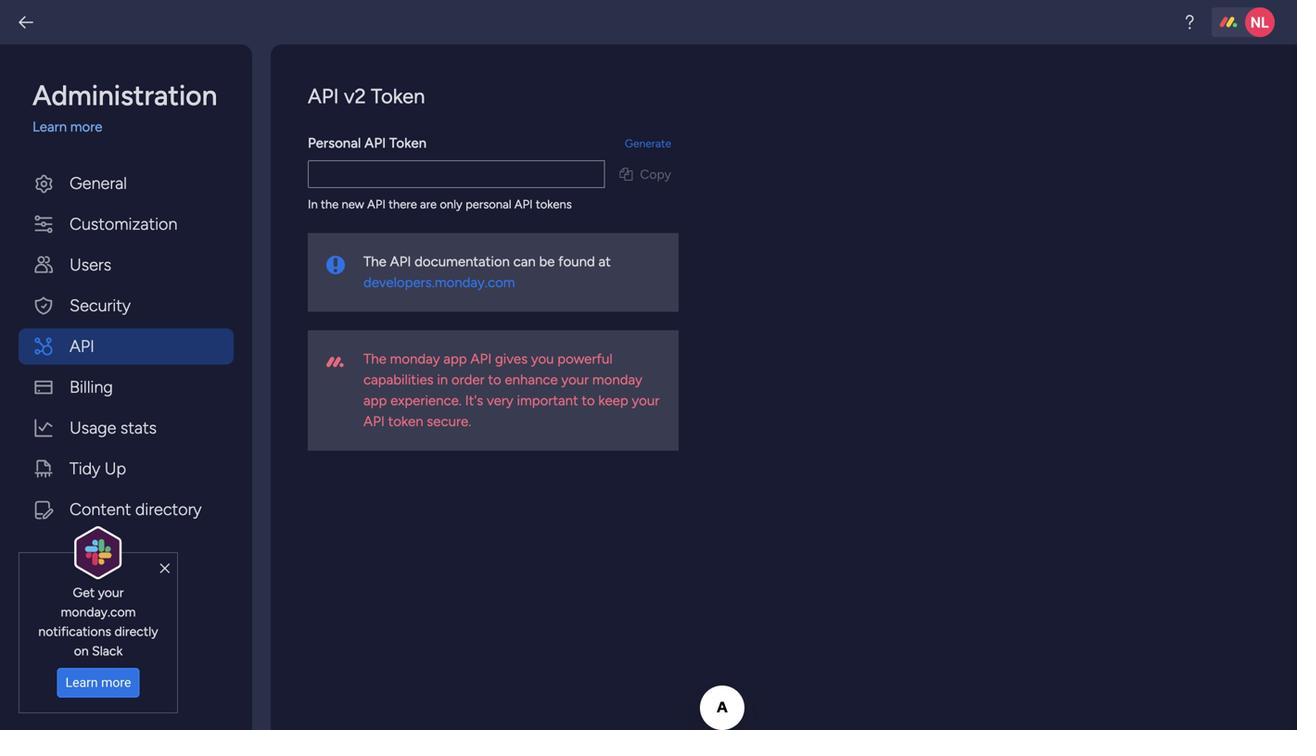 Task type: describe. For each thing, give the bounding box(es) containing it.
experience.
[[390, 393, 462, 409]]

api left token
[[363, 414, 385, 430]]

api left v2
[[308, 84, 339, 108]]

api left tokens
[[514, 197, 533, 212]]

users
[[70, 255, 111, 275]]

content directory
[[70, 500, 202, 520]]

api right new
[[367, 197, 386, 212]]

1 vertical spatial your
[[632, 393, 659, 409]]

tidy up button
[[19, 451, 234, 487]]

the for the monday app api gives you powerful capabilities in order to enhance your monday app experience. it's very important to keep your api token secure.
[[363, 351, 386, 368]]

content directory button
[[19, 492, 234, 528]]

general button
[[19, 166, 234, 202]]

personal api token
[[308, 135, 427, 152]]

api right personal
[[364, 135, 386, 152]]

important
[[517, 393, 578, 409]]

more inside learn more button
[[101, 676, 131, 691]]

capabilities
[[363, 372, 434, 388]]

users button
[[19, 247, 234, 283]]

usage stats button
[[19, 410, 234, 446]]

developers.monday.com link
[[363, 274, 515, 291]]

api inside the api documentation can be found at developers.monday.com
[[390, 254, 411, 270]]

noah lott image
[[1245, 7, 1275, 37]]

security
[[70, 296, 131, 316]]

billing
[[70, 377, 113, 397]]

learn more button
[[57, 668, 139, 698]]

customization
[[70, 214, 177, 234]]

up
[[105, 459, 126, 479]]

the for the api documentation can be found at developers.monday.com
[[363, 254, 386, 270]]

the api documentation can be found at developers.monday.com
[[363, 254, 611, 291]]

billing button
[[19, 369, 234, 406]]

it's
[[465, 393, 483, 409]]

token
[[388, 414, 423, 430]]

api inside button
[[70, 337, 95, 357]]

customization button
[[19, 206, 234, 242]]

general
[[70, 173, 127, 193]]

stats
[[120, 418, 157, 438]]

the
[[321, 197, 339, 212]]

dapulse info image
[[326, 252, 345, 280]]

can
[[513, 254, 536, 270]]

keep
[[598, 393, 628, 409]]

monday icon image
[[326, 349, 344, 377]]

slack
[[92, 643, 123, 659]]

notifications
[[38, 624, 111, 640]]

content
[[70, 500, 131, 520]]

documentation
[[415, 254, 510, 270]]

personal
[[466, 197, 511, 212]]

get
[[73, 585, 95, 601]]

help image
[[1180, 13, 1199, 32]]

monday.com
[[61, 604, 136, 620]]

directory
[[135, 500, 202, 520]]

security button
[[19, 288, 234, 324]]

1 horizontal spatial monday
[[592, 372, 642, 388]]

enhance
[[505, 372, 558, 388]]

get your monday.com notifications directly on slack
[[38, 585, 158, 659]]

secure.
[[427, 414, 471, 430]]

0 vertical spatial monday
[[390, 351, 440, 368]]



Task type: vqa. For each thing, say whether or not it's contained in the screenshot.
second row from the bottom of the page
no



Task type: locate. For each thing, give the bounding box(es) containing it.
to left keep
[[582, 393, 595, 409]]

learn more link
[[32, 117, 234, 138]]

token for api v2 token
[[371, 84, 425, 108]]

generate button
[[617, 129, 679, 159]]

learn inside "administration learn more"
[[32, 119, 67, 135]]

dapulse x slim image
[[160, 561, 170, 578]]

more inside "administration learn more"
[[70, 119, 102, 135]]

developers.monday.com
[[363, 274, 515, 291]]

tokens
[[536, 197, 572, 212]]

to up very
[[488, 372, 501, 388]]

monday up capabilities
[[390, 351, 440, 368]]

1 vertical spatial learn
[[65, 676, 98, 691]]

token for personal api token
[[389, 135, 427, 152]]

0 horizontal spatial your
[[98, 585, 124, 601]]

the right dapulse info image
[[363, 254, 386, 270]]

learn
[[32, 119, 67, 135], [65, 676, 98, 691]]

very
[[487, 393, 513, 409]]

1 vertical spatial to
[[582, 393, 595, 409]]

at
[[599, 254, 611, 270]]

your right keep
[[632, 393, 659, 409]]

administration learn more
[[32, 79, 217, 135]]

learn inside learn more button
[[65, 676, 98, 691]]

0 horizontal spatial to
[[488, 372, 501, 388]]

personal
[[308, 135, 361, 152]]

gives
[[495, 351, 528, 368]]

tidy up
[[70, 459, 126, 479]]

monday up keep
[[592, 372, 642, 388]]

the inside the api documentation can be found at developers.monday.com
[[363, 254, 386, 270]]

app down capabilities
[[363, 393, 387, 409]]

0 vertical spatial the
[[363, 254, 386, 270]]

in
[[308, 197, 318, 212]]

in
[[437, 372, 448, 388]]

api up developers.monday.com link
[[390, 254, 411, 270]]

1 vertical spatial app
[[363, 393, 387, 409]]

1 horizontal spatial to
[[582, 393, 595, 409]]

powerful
[[557, 351, 613, 368]]

learn down administration at the top of the page
[[32, 119, 67, 135]]

1 vertical spatial token
[[389, 135, 427, 152]]

token right v2
[[371, 84, 425, 108]]

0 horizontal spatial monday
[[390, 351, 440, 368]]

more down administration at the top of the page
[[70, 119, 102, 135]]

0 vertical spatial learn
[[32, 119, 67, 135]]

app
[[443, 351, 467, 368], [363, 393, 387, 409]]

on
[[74, 643, 89, 659]]

api v2 token
[[308, 84, 425, 108]]

the up capabilities
[[363, 351, 386, 368]]

learn down on
[[65, 676, 98, 691]]

2 horizontal spatial your
[[632, 393, 659, 409]]

v2
[[344, 84, 366, 108]]

0 vertical spatial to
[[488, 372, 501, 388]]

usage stats
[[70, 418, 157, 438]]

in the new api there are only personal api tokens
[[308, 197, 572, 212]]

monday
[[390, 351, 440, 368], [592, 372, 642, 388]]

administration
[[32, 79, 217, 112]]

api
[[308, 84, 339, 108], [364, 135, 386, 152], [367, 197, 386, 212], [514, 197, 533, 212], [390, 254, 411, 270], [70, 337, 95, 357], [470, 351, 492, 368], [363, 414, 385, 430]]

more down slack
[[101, 676, 131, 691]]

your up monday.com
[[98, 585, 124, 601]]

to
[[488, 372, 501, 388], [582, 393, 595, 409]]

your down powerful
[[561, 372, 589, 388]]

token up there
[[389, 135, 427, 152]]

the
[[363, 254, 386, 270], [363, 351, 386, 368]]

are
[[420, 197, 437, 212]]

1 vertical spatial the
[[363, 351, 386, 368]]

your
[[561, 372, 589, 388], [632, 393, 659, 409], [98, 585, 124, 601]]

be
[[539, 254, 555, 270]]

you
[[531, 351, 554, 368]]

usage
[[70, 418, 116, 438]]

the monday app api gives you powerful capabilities in order to enhance your monday app experience. it's very important to keep your api token secure.
[[363, 351, 659, 430]]

more
[[70, 119, 102, 135], [101, 676, 131, 691]]

learn more
[[65, 676, 131, 691]]

1 horizontal spatial app
[[443, 351, 467, 368]]

generate
[[625, 137, 671, 150]]

0 vertical spatial more
[[70, 119, 102, 135]]

new
[[342, 197, 364, 212]]

only
[[440, 197, 463, 212]]

back to workspace image
[[17, 13, 35, 32]]

api up the billing
[[70, 337, 95, 357]]

tidy
[[70, 459, 100, 479]]

found
[[558, 254, 595, 270]]

2 the from the top
[[363, 351, 386, 368]]

0 horizontal spatial app
[[363, 393, 387, 409]]

token
[[371, 84, 425, 108], [389, 135, 427, 152]]

api button
[[19, 329, 234, 365]]

api up order
[[470, 351, 492, 368]]

the inside the monday app api gives you powerful capabilities in order to enhance your monday app experience. it's very important to keep your api token secure.
[[363, 351, 386, 368]]

2 vertical spatial your
[[98, 585, 124, 601]]

0 vertical spatial your
[[561, 372, 589, 388]]

0 vertical spatial token
[[371, 84, 425, 108]]

1 the from the top
[[363, 254, 386, 270]]

1 horizontal spatial your
[[561, 372, 589, 388]]

1 vertical spatial monday
[[592, 372, 642, 388]]

your inside get your monday.com notifications directly on slack
[[98, 585, 124, 601]]

0 vertical spatial app
[[443, 351, 467, 368]]

directly
[[114, 624, 158, 640]]

there
[[389, 197, 417, 212]]

1 vertical spatial more
[[101, 676, 131, 691]]

order
[[451, 372, 485, 388]]

app up in
[[443, 351, 467, 368]]



